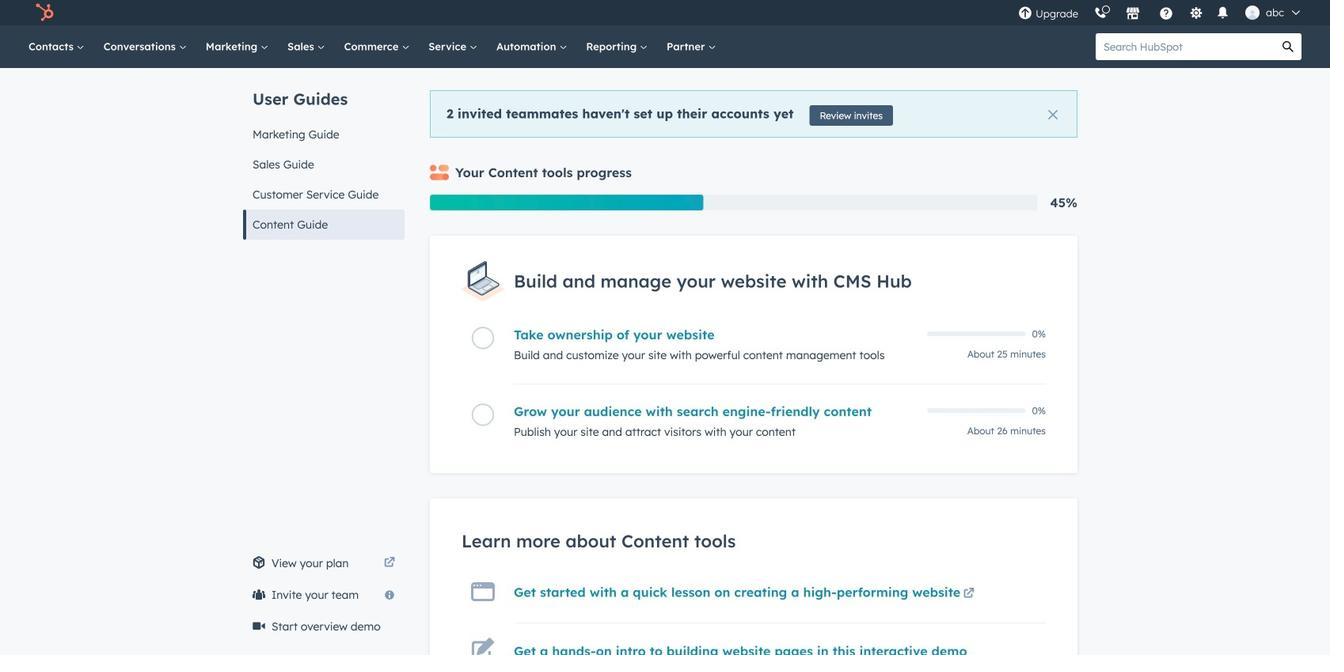 Task type: vqa. For each thing, say whether or not it's contained in the screenshot.
Marketplaces icon
yes



Task type: describe. For each thing, give the bounding box(es) containing it.
Search HubSpot search field
[[1096, 33, 1275, 60]]

link opens in a new window image
[[384, 558, 395, 569]]

close image
[[1049, 110, 1058, 120]]



Task type: locate. For each thing, give the bounding box(es) containing it.
menu
[[1011, 0, 1312, 25]]

user guides element
[[243, 68, 405, 240]]

progress bar
[[430, 195, 704, 211]]

marketplaces image
[[1126, 7, 1141, 21]]

garebear orlando image
[[1246, 6, 1260, 20]]

link opens in a new window image
[[384, 554, 395, 573], [964, 585, 975, 604], [964, 589, 975, 600]]

alert
[[430, 90, 1078, 138]]



